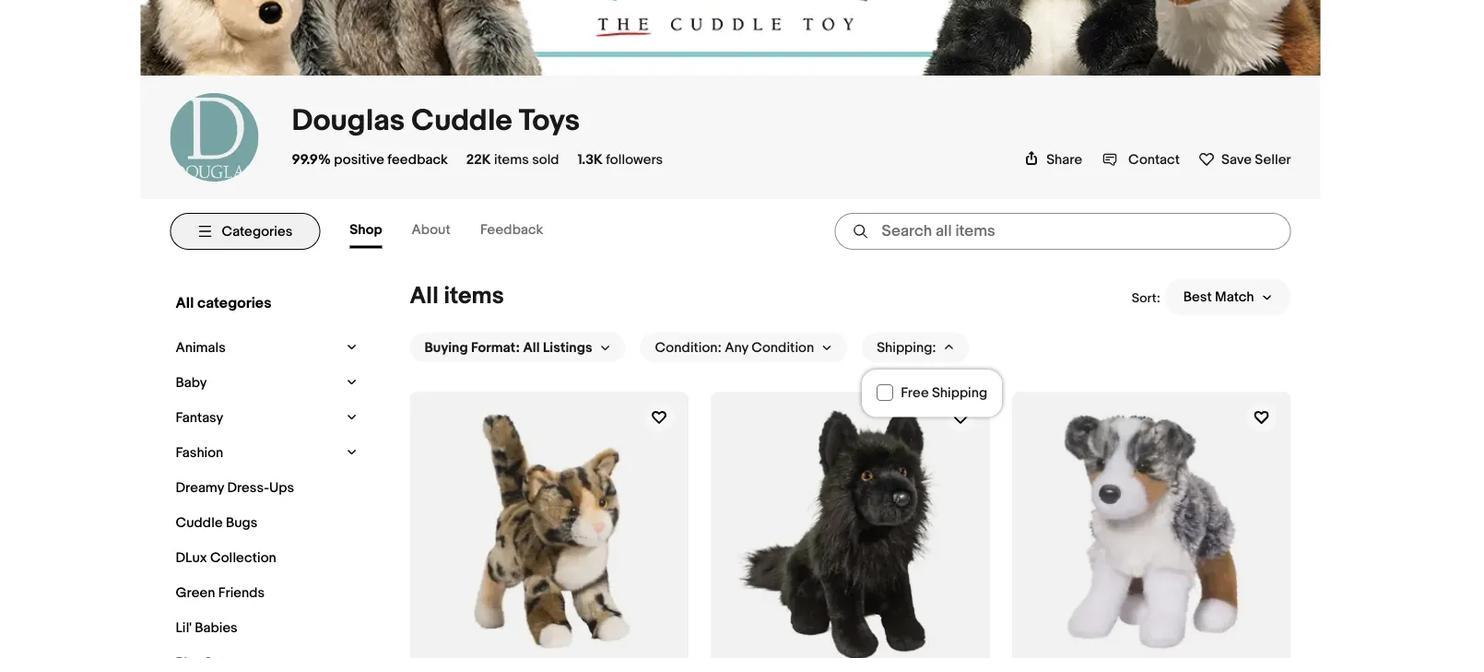 Task type: vqa. For each thing, say whether or not it's contained in the screenshot.
with details__icon associated with eBay Money Back Guarantee
no



Task type: locate. For each thing, give the bounding box(es) containing it.
match
[[1216, 289, 1255, 306]]

0 horizontal spatial cuddle
[[176, 515, 223, 532]]

sold
[[532, 152, 559, 168]]

dlux
[[176, 550, 207, 567]]

all for all items
[[410, 283, 439, 311]]

all categories link
[[171, 290, 357, 317]]

best match button
[[1165, 279, 1292, 316]]

items inside tab panel
[[444, 283, 504, 311]]

items for 22k
[[494, 152, 529, 168]]

dreamy dress-ups
[[176, 480, 294, 497]]

cuddle bugs link
[[171, 511, 351, 537]]

all inside buying format: all listings popup button
[[523, 340, 540, 356]]

1 horizontal spatial all
[[410, 283, 439, 311]]

all for all categories
[[176, 295, 194, 313]]

cuddle up 22k
[[412, 104, 512, 140]]

green friends
[[176, 586, 265, 602]]

dress-
[[227, 480, 269, 497]]

toys
[[519, 104, 580, 140]]

99.9%
[[292, 152, 331, 168]]

0 vertical spatial items
[[494, 152, 529, 168]]

1.3k
[[578, 152, 603, 168]]

lil'
[[176, 621, 192, 637]]

2 horizontal spatial all
[[523, 340, 540, 356]]

1.3k followers
[[578, 152, 663, 168]]

items
[[494, 152, 529, 168], [444, 283, 504, 311]]

items right 22k
[[494, 152, 529, 168]]

buying
[[425, 340, 468, 356]]

fantasy link
[[171, 406, 339, 432]]

all up 'animals'
[[176, 295, 194, 313]]

douglas cuddle toys link
[[292, 104, 580, 140]]

dreamy
[[176, 480, 224, 497]]

format:
[[471, 340, 520, 356]]

all
[[410, 283, 439, 311], [176, 295, 194, 313], [523, 340, 540, 356]]

animals
[[176, 340, 226, 357]]

buying format: all listings
[[425, 340, 593, 356]]

douglas cuddle toys image
[[170, 93, 259, 182]]

fantasy
[[176, 410, 223, 427]]

tab list containing shop
[[350, 215, 573, 249]]

all right the format:
[[523, 340, 540, 356]]

condition:
[[655, 340, 722, 356]]

save seller
[[1222, 152, 1292, 168]]

douglas cuddle toys
[[292, 104, 580, 140]]

cuddle
[[412, 104, 512, 140], [176, 515, 223, 532]]

all items tab panel
[[170, 264, 1292, 658]]

babies
[[195, 621, 238, 637]]

items up the format:
[[444, 283, 504, 311]]

all inside all categories 'link'
[[176, 295, 194, 313]]

fashion link
[[171, 441, 339, 467]]

save seller button
[[1199, 148, 1292, 168]]

all up buying
[[410, 283, 439, 311]]

bugs
[[226, 515, 258, 532]]

share
[[1047, 152, 1083, 168]]

tab list
[[350, 215, 573, 249]]

cuddle bugs
[[176, 515, 258, 532]]

feedback
[[480, 222, 544, 239]]

green
[[176, 586, 215, 602]]

0 horizontal spatial all
[[176, 295, 194, 313]]

animals link
[[171, 336, 339, 361]]

categories
[[222, 224, 293, 240]]

99.9% positive feedback
[[292, 152, 448, 168]]

shipping
[[932, 385, 988, 402]]

0 vertical spatial cuddle
[[412, 104, 512, 140]]

dreamy dress-ups link
[[171, 476, 351, 502]]

categories
[[197, 295, 272, 313]]

cuddle down 'dreamy'
[[176, 515, 223, 532]]

free shipping checkbox item
[[862, 378, 1003, 410]]

lil' babies
[[176, 621, 238, 637]]

1 vertical spatial cuddle
[[176, 515, 223, 532]]

shop
[[350, 222, 382, 239]]

douglas
[[292, 104, 405, 140]]

1 vertical spatial items
[[444, 283, 504, 311]]

lil' babies link
[[171, 616, 351, 642]]



Task type: describe. For each thing, give the bounding box(es) containing it.
about
[[412, 222, 451, 239]]

22k
[[467, 152, 491, 168]]

tashette the plush bengal cat stuffed animal - by douglas cuddle toys - #1862 : quick view image
[[410, 392, 689, 658]]

dlux collection link
[[171, 546, 351, 572]]

free
[[901, 385, 929, 402]]

positive
[[334, 152, 385, 168]]

save
[[1222, 152, 1252, 168]]

free shipping
[[901, 385, 988, 402]]

friends
[[218, 586, 265, 602]]

condition
[[752, 340, 814, 356]]

contact link
[[1103, 152, 1180, 168]]

baby
[[176, 375, 207, 392]]

condition: any condition button
[[640, 333, 848, 363]]

seller
[[1255, 152, 1292, 168]]

green friends link
[[171, 581, 351, 607]]

contact
[[1129, 152, 1180, 168]]

all items
[[410, 283, 504, 311]]

all categories
[[176, 295, 272, 313]]

baby link
[[171, 371, 339, 396]]

22k items sold
[[467, 152, 559, 168]]

buying format: all listings button
[[410, 333, 626, 363]]

fashion
[[176, 445, 223, 462]]

1 horizontal spatial cuddle
[[412, 104, 512, 140]]

dlux collection
[[176, 550, 276, 567]]

feedback
[[388, 152, 448, 168]]

any
[[725, 340, 749, 356]]

sort:
[[1132, 291, 1161, 307]]

Search all items field
[[835, 213, 1292, 250]]

best
[[1184, 289, 1212, 306]]

share button
[[1025, 152, 1083, 168]]

collection
[[210, 550, 276, 567]]

best match
[[1184, 289, 1255, 306]]

condition: any condition
[[655, 340, 814, 356]]

categories button
[[170, 213, 320, 250]]

items for all
[[444, 283, 504, 311]]

followers
[[606, 152, 663, 168]]

vilkas the plush black wolf stuffed animal - by douglas cuddle toys - #4166 : quick view image
[[711, 392, 990, 658]]

shipping:
[[877, 340, 937, 356]]

listings
[[543, 340, 593, 356]]

steward the plush australian shepherd dog stuffed animal - douglas toys - #4019 : quick view image
[[1012, 392, 1292, 658]]

shipping: button
[[862, 333, 970, 363]]

ups
[[269, 480, 294, 497]]

cuddle inside all items tab panel
[[176, 515, 223, 532]]



